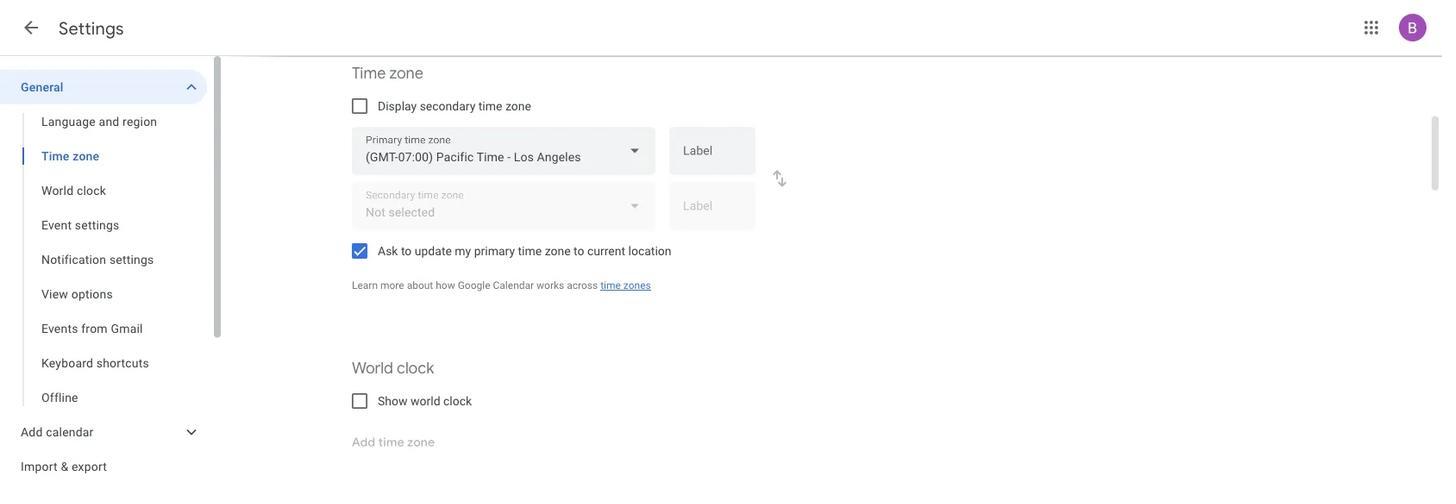 Task type: locate. For each thing, give the bounding box(es) containing it.
and
[[99, 114, 119, 129]]

2 vertical spatial time
[[601, 280, 621, 292]]

0 vertical spatial clock
[[77, 183, 106, 198]]

group containing language and region
[[0, 104, 207, 415]]

view
[[41, 287, 68, 301]]

world clock up "show"
[[352, 359, 434, 378]]

2 to from the left
[[574, 244, 585, 258]]

&
[[61, 460, 68, 474]]

from
[[81, 321, 108, 336]]

display
[[378, 99, 417, 113]]

0 horizontal spatial clock
[[77, 183, 106, 198]]

zone up "display"
[[390, 63, 424, 83]]

1 horizontal spatial time
[[352, 63, 386, 83]]

world clock up "event settings"
[[41, 183, 106, 198]]

2 horizontal spatial clock
[[444, 394, 472, 408]]

None field
[[352, 127, 656, 175]]

time zone inside group
[[41, 149, 99, 163]]

time down language
[[41, 149, 70, 163]]

1 vertical spatial settings
[[109, 252, 154, 267]]

time
[[352, 63, 386, 83], [41, 149, 70, 163]]

1 vertical spatial time
[[518, 244, 542, 258]]

0 vertical spatial settings
[[75, 218, 119, 232]]

clock up show world clock
[[397, 359, 434, 378]]

0 horizontal spatial time zone
[[41, 149, 99, 163]]

clock right world
[[444, 394, 472, 408]]

keyboard
[[41, 356, 93, 370]]

time zone
[[352, 63, 424, 83], [41, 149, 99, 163]]

settings up notification settings
[[75, 218, 119, 232]]

0 horizontal spatial time
[[479, 99, 503, 113]]

1 horizontal spatial time
[[518, 244, 542, 258]]

show
[[378, 394, 408, 408]]

location
[[629, 244, 672, 258]]

import
[[21, 460, 58, 474]]

zone up the works
[[545, 244, 571, 258]]

1 vertical spatial clock
[[397, 359, 434, 378]]

1 vertical spatial time zone
[[41, 149, 99, 163]]

clock up "event settings"
[[77, 183, 106, 198]]

about
[[407, 280, 433, 292]]

1 horizontal spatial clock
[[397, 359, 434, 378]]

time right primary
[[518, 244, 542, 258]]

update
[[415, 244, 452, 258]]

time left the zones
[[601, 280, 621, 292]]

0 horizontal spatial to
[[401, 244, 412, 258]]

view options
[[41, 287, 113, 301]]

zones
[[624, 280, 651, 292]]

0 horizontal spatial world clock
[[41, 183, 106, 198]]

language and region
[[41, 114, 157, 129]]

time
[[479, 99, 503, 113], [518, 244, 542, 258], [601, 280, 621, 292]]

world
[[411, 394, 441, 408]]

learn more about how google calendar works across time zones
[[352, 280, 651, 292]]

ask to update my primary time zone to current location
[[378, 244, 672, 258]]

settings for notification settings
[[109, 252, 154, 267]]

to left the "current"
[[574, 244, 585, 258]]

1 horizontal spatial to
[[574, 244, 585, 258]]

zone down the language and region
[[73, 149, 99, 163]]

calendar
[[46, 425, 94, 439]]

2 horizontal spatial time
[[601, 280, 621, 292]]

time up "display"
[[352, 63, 386, 83]]

notification
[[41, 252, 106, 267]]

world up "show"
[[352, 359, 393, 378]]

0 vertical spatial time zone
[[352, 63, 424, 83]]

world up event
[[41, 183, 74, 198]]

world
[[41, 183, 74, 198], [352, 359, 393, 378]]

gmail
[[111, 321, 143, 336]]

export
[[72, 460, 107, 474]]

Label for secondary time zone. text field
[[683, 200, 742, 225]]

settings
[[75, 218, 119, 232], [109, 252, 154, 267]]

primary
[[474, 244, 515, 258]]

time zone up "display"
[[352, 63, 424, 83]]

0 vertical spatial world clock
[[41, 183, 106, 198]]

0 horizontal spatial time
[[41, 149, 70, 163]]

0 vertical spatial world
[[41, 183, 74, 198]]

event settings
[[41, 218, 119, 232]]

1 vertical spatial world clock
[[352, 359, 434, 378]]

show world clock
[[378, 394, 472, 408]]

to right the ask
[[401, 244, 412, 258]]

zone
[[390, 63, 424, 83], [506, 99, 531, 113], [73, 149, 99, 163], [545, 244, 571, 258]]

tree
[[0, 70, 207, 484]]

0 horizontal spatial world
[[41, 183, 74, 198]]

group
[[0, 104, 207, 415]]

clock
[[77, 183, 106, 198], [397, 359, 434, 378], [444, 394, 472, 408]]

time zones link
[[601, 280, 651, 292]]

events from gmail
[[41, 321, 143, 336]]

Label for primary time zone. text field
[[683, 145, 742, 169]]

time zone down language
[[41, 149, 99, 163]]

1 horizontal spatial time zone
[[352, 63, 424, 83]]

2 vertical spatial clock
[[444, 394, 472, 408]]

google
[[458, 280, 491, 292]]

world clock
[[41, 183, 106, 198], [352, 359, 434, 378]]

tree containing general
[[0, 70, 207, 484]]

1 vertical spatial time
[[41, 149, 70, 163]]

zone inside group
[[73, 149, 99, 163]]

settings up options
[[109, 252, 154, 267]]

world inside group
[[41, 183, 74, 198]]

shortcuts
[[96, 356, 149, 370]]

to
[[401, 244, 412, 258], [574, 244, 585, 258]]

time right secondary
[[479, 99, 503, 113]]

1 horizontal spatial world
[[352, 359, 393, 378]]

1 vertical spatial world
[[352, 359, 393, 378]]



Task type: vqa. For each thing, say whether or not it's contained in the screenshot.
30 element
no



Task type: describe. For each thing, give the bounding box(es) containing it.
zone right secondary
[[506, 99, 531, 113]]

1 horizontal spatial world clock
[[352, 359, 434, 378]]

settings heading
[[59, 17, 124, 39]]

how
[[436, 280, 455, 292]]

more
[[381, 280, 404, 292]]

1 to from the left
[[401, 244, 412, 258]]

notification settings
[[41, 252, 154, 267]]

add
[[21, 425, 43, 439]]

offline
[[41, 390, 78, 405]]

region
[[123, 114, 157, 129]]

settings for event settings
[[75, 218, 119, 232]]

clock inside group
[[77, 183, 106, 198]]

add calendar
[[21, 425, 94, 439]]

import & export
[[21, 460, 107, 474]]

keyboard shortcuts
[[41, 356, 149, 370]]

0 vertical spatial time
[[479, 99, 503, 113]]

current
[[588, 244, 626, 258]]

go back image
[[21, 17, 41, 38]]

events
[[41, 321, 78, 336]]

general
[[21, 80, 64, 94]]

works
[[537, 280, 565, 292]]

my
[[455, 244, 471, 258]]

language
[[41, 114, 96, 129]]

time inside group
[[41, 149, 70, 163]]

settings
[[59, 17, 124, 39]]

across
[[567, 280, 598, 292]]

options
[[71, 287, 113, 301]]

learn
[[352, 280, 378, 292]]

display secondary time zone
[[378, 99, 531, 113]]

0 vertical spatial time
[[352, 63, 386, 83]]

event
[[41, 218, 72, 232]]

ask
[[378, 244, 398, 258]]

calendar
[[493, 280, 534, 292]]

secondary
[[420, 99, 476, 113]]



